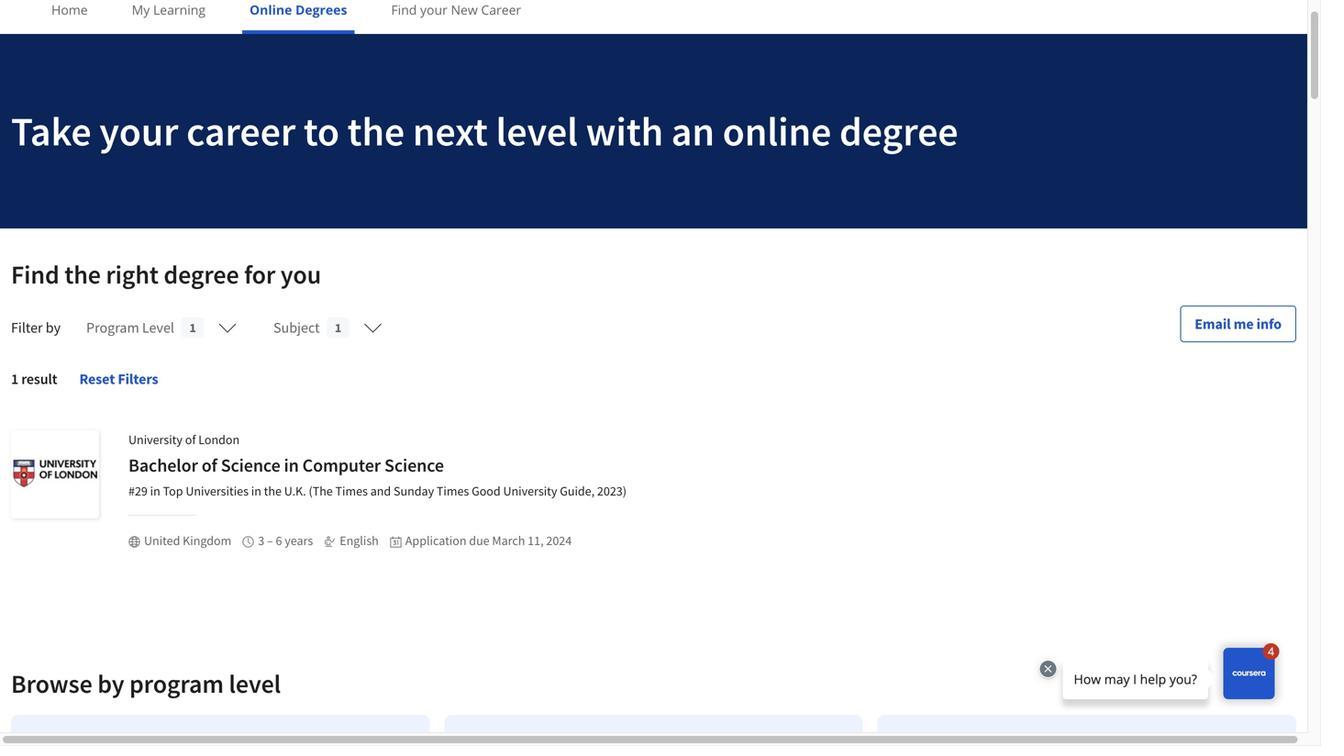 Task type: vqa. For each thing, say whether or not it's contained in the screenshot.
3
yes



Task type: locate. For each thing, give the bounding box(es) containing it.
the
[[348, 106, 405, 156], [64, 258, 101, 290], [264, 483, 282, 499]]

career
[[481, 1, 521, 18]]

1 horizontal spatial in
[[251, 483, 261, 499]]

1 horizontal spatial science
[[385, 454, 444, 477]]

english
[[340, 532, 379, 549]]

an
[[672, 106, 715, 156]]

find
[[391, 1, 417, 18], [11, 258, 59, 290]]

1 left result
[[11, 370, 18, 388]]

and
[[370, 483, 391, 499]]

science up sunday
[[385, 454, 444, 477]]

1 horizontal spatial degree
[[840, 106, 959, 156]]

take
[[11, 106, 91, 156]]

next
[[413, 106, 488, 156]]

the right "to"
[[348, 106, 405, 156]]

1 horizontal spatial times
[[437, 483, 469, 499]]

in right #29
[[150, 483, 160, 499]]

by right browse
[[97, 668, 124, 700]]

0 horizontal spatial by
[[46, 318, 61, 337]]

the left u.k.
[[264, 483, 282, 499]]

subject
[[273, 318, 320, 337]]

in up u.k.
[[284, 454, 299, 477]]

0 vertical spatial the
[[348, 106, 405, 156]]

3 – 6 years
[[258, 532, 313, 549]]

0 horizontal spatial 1
[[11, 370, 18, 388]]

kingdom
[[183, 532, 231, 549]]

reset
[[79, 370, 115, 388]]

university
[[128, 431, 183, 448], [503, 483, 557, 499]]

0 horizontal spatial in
[[150, 483, 160, 499]]

0 horizontal spatial the
[[64, 258, 101, 290]]

1 horizontal spatial find
[[391, 1, 417, 18]]

science
[[221, 454, 280, 477], [385, 454, 444, 477]]

home link
[[44, 0, 95, 30]]

find the right degree for you
[[11, 258, 321, 290]]

0 horizontal spatial find
[[11, 258, 59, 290]]

6
[[276, 532, 282, 549]]

1 vertical spatial by
[[97, 668, 124, 700]]

0 horizontal spatial of
[[185, 431, 196, 448]]

0 horizontal spatial times
[[335, 483, 368, 499]]

the inside university of london bachelor of science in computer science #29 in top universities in the u.k. (the times and sunday times good university guide, 2023)
[[264, 483, 282, 499]]

1 vertical spatial level
[[229, 668, 281, 700]]

0 vertical spatial of
[[185, 431, 196, 448]]

online degrees link
[[242, 0, 355, 34]]

email me info
[[1195, 315, 1282, 333]]

level
[[496, 106, 578, 156], [229, 668, 281, 700]]

find left new
[[391, 1, 417, 18]]

university up bachelor
[[128, 431, 183, 448]]

0 vertical spatial level
[[496, 106, 578, 156]]

find for find the right degree for you
[[11, 258, 59, 290]]

1 vertical spatial your
[[99, 106, 178, 156]]

1 horizontal spatial the
[[264, 483, 282, 499]]

list
[[4, 708, 1304, 746]]

2 horizontal spatial 1
[[335, 319, 342, 336]]

2 vertical spatial the
[[264, 483, 282, 499]]

your right the take
[[99, 106, 178, 156]]

me
[[1234, 315, 1254, 333]]

1
[[189, 319, 196, 336], [335, 319, 342, 336], [11, 370, 18, 388]]

u.k.
[[284, 483, 306, 499]]

of
[[185, 431, 196, 448], [202, 454, 217, 477]]

1 right level on the top of the page
[[189, 319, 196, 336]]

0 vertical spatial by
[[46, 318, 61, 337]]

1 horizontal spatial level
[[496, 106, 578, 156]]

to
[[304, 106, 340, 156]]

0 horizontal spatial science
[[221, 454, 280, 477]]

find up filter by
[[11, 258, 59, 290]]

in
[[284, 454, 299, 477], [150, 483, 160, 499], [251, 483, 261, 499]]

computer
[[303, 454, 381, 477]]

program
[[129, 668, 224, 700]]

by right filter
[[46, 318, 61, 337]]

your left new
[[420, 1, 448, 18]]

times left good
[[437, 483, 469, 499]]

online degrees
[[250, 1, 347, 18]]

the left right
[[64, 258, 101, 290]]

bachelor
[[128, 454, 198, 477]]

degree
[[840, 106, 959, 156], [164, 258, 239, 290]]

1 horizontal spatial by
[[97, 668, 124, 700]]

1 horizontal spatial of
[[202, 454, 217, 477]]

times
[[335, 483, 368, 499], [437, 483, 469, 499]]

1 horizontal spatial university
[[503, 483, 557, 499]]

times down computer
[[335, 483, 368, 499]]

of up universities
[[202, 454, 217, 477]]

1 right subject
[[335, 319, 342, 336]]

2 times from the left
[[437, 483, 469, 499]]

in left u.k.
[[251, 483, 261, 499]]

1 horizontal spatial 1
[[189, 319, 196, 336]]

universities
[[186, 483, 249, 499]]

new
[[451, 1, 478, 18]]

0 vertical spatial your
[[420, 1, 448, 18]]

university right good
[[503, 483, 557, 499]]

level right program at the bottom
[[229, 668, 281, 700]]

1 horizontal spatial your
[[420, 1, 448, 18]]

by for filter
[[46, 318, 61, 337]]

0 horizontal spatial your
[[99, 106, 178, 156]]

1 vertical spatial university
[[503, 483, 557, 499]]

1 vertical spatial degree
[[164, 258, 239, 290]]

1 vertical spatial find
[[11, 258, 59, 290]]

united kingdom
[[144, 532, 231, 549]]

2 science from the left
[[385, 454, 444, 477]]

right
[[106, 258, 159, 290]]

guide,
[[560, 483, 595, 499]]

0 horizontal spatial degree
[[164, 258, 239, 290]]

1 for program level
[[189, 319, 196, 336]]

my learning
[[132, 1, 206, 18]]

learning
[[153, 1, 206, 18]]

email me info button
[[1180, 306, 1297, 342]]

info
[[1257, 315, 1282, 333]]

filter
[[11, 318, 43, 337]]

by
[[46, 318, 61, 337], [97, 668, 124, 700]]

united
[[144, 532, 180, 549]]

program level
[[86, 318, 174, 337]]

of left london
[[185, 431, 196, 448]]

program
[[86, 318, 139, 337]]

0 vertical spatial find
[[391, 1, 417, 18]]

science down london
[[221, 454, 280, 477]]

your
[[420, 1, 448, 18], [99, 106, 178, 156]]

2 horizontal spatial the
[[348, 106, 405, 156]]

university of london image
[[11, 430, 99, 519]]

email
[[1195, 315, 1231, 333]]

level right next
[[496, 106, 578, 156]]

application due march 11, 2024
[[405, 532, 572, 549]]

0 vertical spatial university
[[128, 431, 183, 448]]

my
[[132, 1, 150, 18]]



Task type: describe. For each thing, give the bounding box(es) containing it.
online
[[723, 106, 832, 156]]

find your new career
[[391, 1, 521, 18]]

reset filters button
[[65, 357, 173, 401]]

by for browse
[[97, 668, 124, 700]]

browse by program level
[[11, 668, 281, 700]]

reset filters
[[79, 370, 158, 388]]

1 for subject
[[335, 319, 342, 336]]

filters
[[118, 370, 158, 388]]

good
[[472, 483, 501, 499]]

0 horizontal spatial university
[[128, 431, 183, 448]]

my learning link
[[125, 0, 213, 30]]

0 vertical spatial degree
[[840, 106, 959, 156]]

3
[[258, 532, 264, 549]]

result
[[21, 370, 57, 388]]

due
[[469, 532, 490, 549]]

london
[[198, 431, 240, 448]]

degrees
[[296, 1, 347, 18]]

sunday
[[394, 483, 434, 499]]

take your career to the next level with an online degree
[[11, 106, 959, 156]]

1 science from the left
[[221, 454, 280, 477]]

2 horizontal spatial in
[[284, 454, 299, 477]]

home
[[51, 1, 88, 18]]

browse
[[11, 668, 92, 700]]

for
[[244, 258, 276, 290]]

#29
[[128, 483, 148, 499]]

0 horizontal spatial level
[[229, 668, 281, 700]]

top
[[163, 483, 183, 499]]

university of london bachelor of science in computer science #29 in top universities in the u.k. (the times and sunday times good university guide, 2023)
[[128, 431, 627, 499]]

1 vertical spatial of
[[202, 454, 217, 477]]

find your new career link
[[384, 0, 529, 30]]

career
[[186, 106, 296, 156]]

your for career
[[99, 106, 178, 156]]

1 result
[[11, 370, 57, 388]]

with
[[586, 106, 664, 156]]

level
[[142, 318, 174, 337]]

application
[[405, 532, 467, 549]]

1 times from the left
[[335, 483, 368, 499]]

–
[[267, 532, 273, 549]]

2023)
[[597, 483, 627, 499]]

march
[[492, 532, 525, 549]]

your for new
[[420, 1, 448, 18]]

online
[[250, 1, 292, 18]]

1 vertical spatial the
[[64, 258, 101, 290]]

filter by
[[11, 318, 61, 337]]

you
[[281, 258, 321, 290]]

years
[[285, 532, 313, 549]]

find for find your new career
[[391, 1, 417, 18]]

2024
[[546, 532, 572, 549]]

(the
[[309, 483, 333, 499]]

11,
[[528, 532, 544, 549]]



